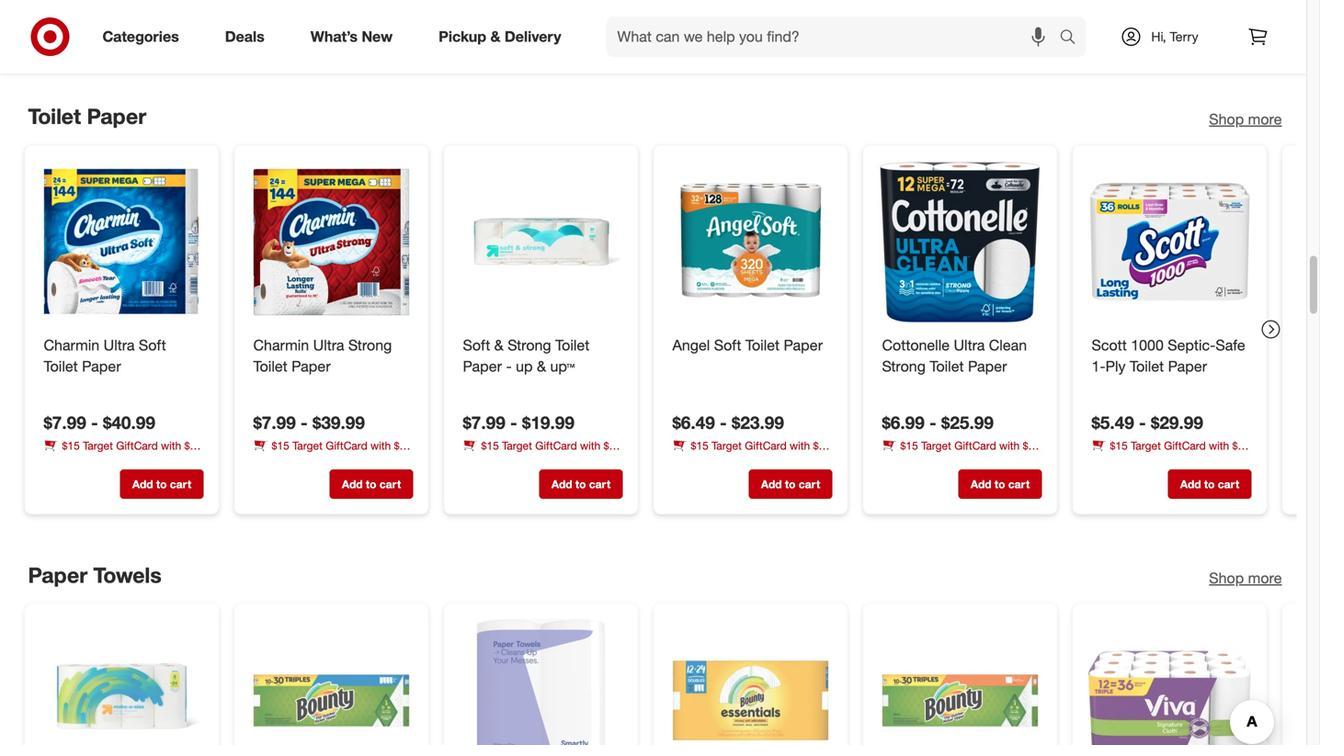 Task type: vqa. For each thing, say whether or not it's contained in the screenshot.
Ready to the right
no



Task type: locate. For each thing, give the bounding box(es) containing it.
1 shop more button from the top
[[1210, 109, 1282, 130]]

$15 for $7.99 - $39.99
[[272, 439, 289, 453]]

$15 down $7.99 - $19.99
[[481, 439, 499, 453]]

angel
[[673, 337, 710, 354]]

0 horizontal spatial charmin
[[44, 337, 100, 354]]

ultra inside the "charmin ultra soft toilet paper"
[[104, 337, 135, 354]]

bounty full sheet paper towels image
[[879, 619, 1042, 746], [879, 619, 1042, 746]]

bounty essentials select-a-size paper towels - 124ct image
[[669, 619, 833, 746], [669, 619, 833, 746]]

add to cart
[[132, 19, 191, 32], [342, 19, 401, 32], [552, 19, 611, 32], [761, 19, 820, 32], [1181, 19, 1240, 32], [132, 478, 191, 491], [342, 478, 401, 491], [552, 478, 611, 491], [761, 478, 820, 491], [971, 478, 1030, 491], [1181, 478, 1240, 491]]

1 shop from the top
[[1210, 110, 1244, 128]]

1 horizontal spatial ultra
[[313, 337, 344, 354]]

charmin inside 'charmin ultra strong toilet paper'
[[253, 337, 309, 354]]

1 ultra from the left
[[104, 337, 135, 354]]

1 more from the top
[[1248, 110, 1282, 128]]

& right pickup
[[491, 28, 501, 46]]

make-a-size paper towels - smartly™ image
[[459, 619, 623, 746], [459, 619, 623, 746]]

1 horizontal spatial $15 target giftcard with $50 home care purchase button
[[463, 438, 623, 468]]

cart
[[170, 19, 191, 32], [380, 19, 401, 32], [589, 19, 611, 32], [799, 19, 820, 32], [1218, 19, 1240, 32], [170, 478, 191, 491], [380, 478, 401, 491], [589, 478, 611, 491], [799, 478, 820, 491], [1009, 478, 1030, 491], [1218, 478, 1240, 491]]

purchase
[[309, 455, 355, 468], [519, 455, 564, 468]]

charmin
[[44, 337, 100, 354], [253, 337, 309, 354]]

$7.99
[[44, 412, 86, 434], [253, 412, 296, 434], [463, 412, 506, 434]]

0 horizontal spatial care
[[284, 455, 306, 468]]

1 horizontal spatial home
[[463, 455, 491, 468]]

2 $15 from the left
[[481, 439, 499, 453]]

$15 target giftcard with $50 home care purchase down $39.99
[[253, 439, 412, 468]]

viva signature cloth choose-a-sheet paper towels image
[[1088, 619, 1252, 746], [1088, 619, 1252, 746]]

paper down the septic-
[[1168, 358, 1208, 375]]

giftcard
[[326, 439, 368, 453], [535, 439, 577, 453]]

1 horizontal spatial with
[[580, 439, 601, 453]]

0 vertical spatial more
[[1248, 110, 1282, 128]]

1 horizontal spatial $7.99
[[253, 412, 296, 434]]

categories link
[[87, 17, 202, 57]]

with for $19.99
[[580, 439, 601, 453]]

- right $5.49
[[1139, 412, 1147, 434]]

1 giftcard from the left
[[326, 439, 368, 453]]

$15 target giftcard with $50 home care purchase down $19.99
[[463, 439, 621, 468]]

0 vertical spatial &
[[491, 28, 501, 46]]

$7.99 - $39.99
[[253, 412, 365, 434]]

shop
[[1210, 110, 1244, 128], [1210, 570, 1244, 587]]

- left $40.99
[[91, 412, 98, 434]]

soft inside the "charmin ultra soft toilet paper"
[[139, 337, 166, 354]]

$15 target giftcard with $50 home care purchase
[[253, 439, 412, 468], [463, 439, 621, 468]]

giftcard down $19.99
[[535, 439, 577, 453]]

home down $7.99 - $39.99
[[253, 455, 281, 468]]

1 vertical spatial &
[[494, 337, 504, 354]]

paper inside 'charmin ultra strong toilet paper'
[[292, 358, 331, 375]]

1 horizontal spatial strong
[[508, 337, 551, 354]]

soft & strong toilet paper - up & up™ image
[[459, 160, 623, 324], [459, 160, 623, 324]]

paper up the $7.99 - $40.99
[[82, 358, 121, 375]]

paper up $7.99 - $39.99
[[292, 358, 331, 375]]

with
[[371, 439, 391, 453], [580, 439, 601, 453]]

2 shop more button from the top
[[1210, 568, 1282, 589]]

& inside pickup & delivery link
[[491, 28, 501, 46]]

toilet paper
[[28, 104, 146, 129]]

0 horizontal spatial $15 target giftcard with $50 home care purchase
[[253, 439, 412, 468]]

0 vertical spatial shop
[[1210, 110, 1244, 128]]

1 vertical spatial shop
[[1210, 570, 1244, 587]]

paper down clean
[[968, 358, 1007, 375]]

$7.99 left $19.99
[[463, 412, 506, 434]]

1 shop more from the top
[[1210, 110, 1282, 128]]

1 $15 from the left
[[272, 439, 289, 453]]

2 $50 from the left
[[604, 439, 621, 453]]

0 horizontal spatial $15
[[272, 439, 289, 453]]

2 soft from the left
[[463, 337, 490, 354]]

2 horizontal spatial strong
[[882, 358, 926, 375]]

soft up $40.99
[[139, 337, 166, 354]]

1 $15 target giftcard with $50 home care purchase from the left
[[253, 439, 412, 468]]

2 $15 target giftcard with $50 home care purchase from the left
[[463, 439, 621, 468]]

- for $6.99 - $25.99
[[930, 412, 937, 434]]

2 charmin from the left
[[253, 337, 309, 354]]

toilet
[[28, 104, 81, 129], [555, 337, 590, 354], [746, 337, 780, 354], [44, 358, 78, 375], [253, 358, 288, 375], [930, 358, 964, 375], [1130, 358, 1164, 375]]

2 shop more from the top
[[1210, 570, 1282, 587]]

1 horizontal spatial soft
[[463, 337, 490, 354]]

cottonelle
[[882, 337, 950, 354]]

1 vertical spatial more
[[1248, 570, 1282, 587]]

0 vertical spatial shop more
[[1210, 110, 1282, 128]]

charmin ultra strong toilet paper link
[[253, 335, 410, 377]]

$15 target giftcard with $50 home care purchase button down $19.99
[[463, 438, 623, 468]]

0 horizontal spatial target
[[293, 439, 323, 453]]

- for $6.49 - $23.99
[[720, 412, 727, 434]]

1 care from the left
[[284, 455, 306, 468]]

- for $7.99 - $40.99
[[91, 412, 98, 434]]

$15 target giftcard with $50 home care purchase button for $39.99
[[253, 438, 413, 468]]

1 purchase from the left
[[309, 455, 355, 468]]

-
[[506, 358, 512, 375], [91, 412, 98, 434], [301, 412, 308, 434], [510, 412, 518, 434], [720, 412, 727, 434], [930, 412, 937, 434], [1139, 412, 1147, 434]]

soft & strong toilet paper - up & up™ link
[[463, 335, 619, 377]]

&
[[491, 28, 501, 46], [494, 337, 504, 354], [537, 358, 546, 375]]

- right $6.99
[[930, 412, 937, 434]]

add to cart button
[[120, 11, 204, 40], [330, 11, 413, 40], [539, 11, 623, 40], [749, 11, 833, 40], [1168, 11, 1252, 40], [120, 470, 204, 499], [330, 470, 413, 499], [539, 470, 623, 499], [749, 470, 833, 499], [959, 470, 1042, 499], [1168, 470, 1252, 499]]

$7.99 - $40.99
[[44, 412, 155, 434]]

1 horizontal spatial $15 target giftcard with $50 home care purchase
[[463, 439, 621, 468]]

0 horizontal spatial $50
[[394, 439, 412, 453]]

soft up $7.99 - $19.99
[[463, 337, 490, 354]]

soft
[[139, 337, 166, 354], [463, 337, 490, 354], [714, 337, 742, 354]]

strong inside 'charmin ultra strong toilet paper'
[[348, 337, 392, 354]]

safe
[[1216, 337, 1246, 354]]

1 horizontal spatial charmin
[[253, 337, 309, 354]]

charmin ultra strong toilet paper
[[253, 337, 392, 375]]

charmin inside the "charmin ultra soft toilet paper"
[[44, 337, 100, 354]]

0 horizontal spatial soft
[[139, 337, 166, 354]]

0 vertical spatial shop more button
[[1210, 109, 1282, 130]]

home down $7.99 - $19.99
[[463, 455, 491, 468]]

target
[[293, 439, 323, 453], [502, 439, 532, 453]]

1 with from the left
[[371, 439, 391, 453]]

3 ultra from the left
[[954, 337, 985, 354]]

delivery
[[505, 28, 561, 46]]

charmin ultra strong toilet paper image
[[250, 160, 413, 324], [250, 160, 413, 324]]

paper
[[87, 104, 146, 129], [784, 337, 823, 354], [82, 358, 121, 375], [292, 358, 331, 375], [463, 358, 502, 375], [968, 358, 1007, 375], [1168, 358, 1208, 375], [28, 563, 88, 588]]

scott 1000 septic-safe 1-ply toilet paper image
[[1088, 160, 1252, 324], [1088, 160, 1252, 324]]

$15 target giftcard with $50 home care purchase for $39.99
[[253, 439, 412, 468]]

1 home from the left
[[253, 455, 281, 468]]

1 $7.99 from the left
[[44, 412, 86, 434]]

1 vertical spatial shop more
[[1210, 570, 1282, 587]]

care down $7.99 - $39.99
[[284, 455, 306, 468]]

3 soft from the left
[[714, 337, 742, 354]]

2 giftcard from the left
[[535, 439, 577, 453]]

strong for $19.99
[[508, 337, 551, 354]]

$7.99 left $40.99
[[44, 412, 86, 434]]

up™
[[550, 358, 575, 375]]

1 horizontal spatial $50
[[604, 439, 621, 453]]

$7.99 for $7.99 - $40.99
[[44, 412, 86, 434]]

strong inside soft & strong toilet paper - up & up™
[[508, 337, 551, 354]]

0 horizontal spatial home
[[253, 455, 281, 468]]

shop for paper towels
[[1210, 570, 1244, 587]]

1 $50 from the left
[[394, 439, 412, 453]]

2 more from the top
[[1248, 570, 1282, 587]]

& up $7.99 - $19.99
[[494, 337, 504, 354]]

angel soft toilet paper image
[[669, 160, 833, 324], [669, 160, 833, 324]]

purchase down $19.99
[[519, 455, 564, 468]]

2 $7.99 from the left
[[253, 412, 296, 434]]

0 horizontal spatial giftcard
[[326, 439, 368, 453]]

ultra up $39.99
[[313, 337, 344, 354]]

giftcard down $39.99
[[326, 439, 368, 453]]

3 $7.99 from the left
[[463, 412, 506, 434]]

shop more button
[[1210, 109, 1282, 130], [1210, 568, 1282, 589]]

2 care from the left
[[494, 455, 516, 468]]

1 horizontal spatial care
[[494, 455, 516, 468]]

- for $7.99 - $39.99
[[301, 412, 308, 434]]

$29.99
[[1151, 412, 1204, 434]]

0 horizontal spatial $15 target giftcard with $50 home care purchase button
[[253, 438, 413, 468]]

2 with from the left
[[580, 439, 601, 453]]

0 horizontal spatial strong
[[348, 337, 392, 354]]

scott 1000 septic-safe 1-ply toilet paper
[[1092, 337, 1246, 375]]

$15 target giftcard with $50 home care purchase button
[[253, 438, 413, 468], [463, 438, 623, 468]]

2 shop from the top
[[1210, 570, 1244, 587]]

paper left towels
[[28, 563, 88, 588]]

add
[[132, 19, 153, 32], [342, 19, 363, 32], [552, 19, 573, 32], [761, 19, 782, 32], [1181, 19, 1201, 32], [132, 478, 153, 491], [342, 478, 363, 491], [552, 478, 573, 491], [761, 478, 782, 491], [971, 478, 992, 491], [1181, 478, 1201, 491]]

strong up up
[[508, 337, 551, 354]]

pickup
[[439, 28, 487, 46]]

1 horizontal spatial giftcard
[[535, 439, 577, 453]]

home
[[253, 455, 281, 468], [463, 455, 491, 468]]

2 purchase from the left
[[519, 455, 564, 468]]

shop more button for toilet paper
[[1210, 109, 1282, 130]]

1 vertical spatial shop more button
[[1210, 568, 1282, 589]]

septic-
[[1168, 337, 1216, 354]]

clean
[[989, 337, 1027, 354]]

1 charmin from the left
[[44, 337, 100, 354]]

- left $39.99
[[301, 412, 308, 434]]

strong down cottonelle
[[882, 358, 926, 375]]

soft right angel
[[714, 337, 742, 354]]

1 horizontal spatial $15
[[481, 439, 499, 453]]

shop more
[[1210, 110, 1282, 128], [1210, 570, 1282, 587]]

2 horizontal spatial ultra
[[954, 337, 985, 354]]

shop more for paper towels
[[1210, 570, 1282, 587]]

cottonelle ultra clean strong toilet paper image
[[879, 160, 1042, 324], [879, 160, 1042, 324]]

charmin ultra soft toilet paper image
[[40, 160, 204, 324], [40, 160, 204, 324]]

2 vertical spatial &
[[537, 358, 546, 375]]

1 soft from the left
[[139, 337, 166, 354]]

$19.99
[[522, 412, 575, 434]]

$6.49 - $23.99
[[673, 412, 784, 434]]

- left up
[[506, 358, 512, 375]]

1 horizontal spatial purchase
[[519, 455, 564, 468]]

$15
[[272, 439, 289, 453], [481, 439, 499, 453]]

target for $39.99
[[293, 439, 323, 453]]

ultra inside 'charmin ultra strong toilet paper'
[[313, 337, 344, 354]]

pickup & delivery link
[[423, 17, 584, 57]]

2 horizontal spatial $7.99
[[463, 412, 506, 434]]

$6.49
[[673, 412, 715, 434]]

$5.49 - $29.99
[[1092, 412, 1204, 434]]

toilet inside soft & strong toilet paper - up & up™
[[555, 337, 590, 354]]

ultra
[[104, 337, 135, 354], [313, 337, 344, 354], [954, 337, 985, 354]]

0 horizontal spatial purchase
[[309, 455, 355, 468]]

ultra inside cottonelle ultra clean strong toilet paper
[[954, 337, 985, 354]]

purchase down $39.99
[[309, 455, 355, 468]]

angel soft toilet paper
[[673, 337, 823, 354]]

care down $7.99 - $19.99
[[494, 455, 516, 468]]

0 horizontal spatial ultra
[[104, 337, 135, 354]]

paper left up
[[463, 358, 502, 375]]

charmin up $7.99 - $39.99
[[253, 337, 309, 354]]

purchase for $19.99
[[519, 455, 564, 468]]

1 horizontal spatial target
[[502, 439, 532, 453]]

$15 target giftcard with $50 home care purchase button down $39.99
[[253, 438, 413, 468]]

pickup & delivery
[[439, 28, 561, 46]]

2 home from the left
[[463, 455, 491, 468]]

0 horizontal spatial $7.99
[[44, 412, 86, 434]]

$50
[[394, 439, 412, 453], [604, 439, 621, 453]]

ultra left clean
[[954, 337, 985, 354]]

deals
[[225, 28, 265, 46]]

2 horizontal spatial soft
[[714, 337, 742, 354]]

- right $6.49
[[720, 412, 727, 434]]

bounty select-a-size paper towels image
[[250, 619, 413, 746], [250, 619, 413, 746]]

more
[[1248, 110, 1282, 128], [1248, 570, 1282, 587]]

charmin up the $7.99 - $40.99
[[44, 337, 100, 354]]

more for paper towels
[[1248, 570, 1282, 587]]

$6.99 - $25.99
[[882, 412, 994, 434]]

with for $39.99
[[371, 439, 391, 453]]

$25.99
[[942, 412, 994, 434]]

2 ultra from the left
[[313, 337, 344, 354]]

care
[[284, 455, 306, 468], [494, 455, 516, 468]]

ultra for $40.99
[[104, 337, 135, 354]]

2 $15 target giftcard with $50 home care purchase button from the left
[[463, 438, 623, 468]]

toilet inside cottonelle ultra clean strong toilet paper
[[930, 358, 964, 375]]

cottonelle ultra clean strong toilet paper
[[882, 337, 1027, 375]]

paper up $23.99
[[784, 337, 823, 354]]

strong up $39.99
[[348, 337, 392, 354]]

1 target from the left
[[293, 439, 323, 453]]

1 $15 target giftcard with $50 home care purchase button from the left
[[253, 438, 413, 468]]

make-a-size paper towels - up & up™ image
[[40, 619, 204, 746], [40, 619, 204, 746]]

ultra up $40.99
[[104, 337, 135, 354]]

2 target from the left
[[502, 439, 532, 453]]

& for soft
[[494, 337, 504, 354]]

paper inside cottonelle ultra clean strong toilet paper
[[968, 358, 1007, 375]]

search button
[[1052, 17, 1096, 61]]

$15 down $7.99 - $39.99
[[272, 439, 289, 453]]

to
[[156, 19, 167, 32], [366, 19, 377, 32], [576, 19, 586, 32], [785, 19, 796, 32], [1205, 19, 1215, 32], [156, 478, 167, 491], [366, 478, 377, 491], [576, 478, 586, 491], [785, 478, 796, 491], [995, 478, 1005, 491], [1205, 478, 1215, 491]]

target down $7.99 - $19.99
[[502, 439, 532, 453]]

- left $19.99
[[510, 412, 518, 434]]

charmin for $7.99 - $40.99
[[44, 337, 100, 354]]

strong
[[348, 337, 392, 354], [508, 337, 551, 354], [882, 358, 926, 375]]

target down $7.99 - $39.99
[[293, 439, 323, 453]]

& right up
[[537, 358, 546, 375]]

$7.99 left $39.99
[[253, 412, 296, 434]]

& for pickup
[[491, 28, 501, 46]]

0 horizontal spatial with
[[371, 439, 391, 453]]

categories
[[103, 28, 179, 46]]



Task type: describe. For each thing, give the bounding box(es) containing it.
strong inside cottonelle ultra clean strong toilet paper
[[882, 358, 926, 375]]

$15 target giftcard with $50 home care purchase for $19.99
[[463, 439, 621, 468]]

toilet inside 'charmin ultra strong toilet paper'
[[253, 358, 288, 375]]

hi,
[[1152, 29, 1167, 45]]

$40.99
[[103, 412, 155, 434]]

$15 for $7.99 - $19.99
[[481, 439, 499, 453]]

shop more button for paper towels
[[1210, 568, 1282, 589]]

home for $7.99 - $39.99
[[253, 455, 281, 468]]

$15 target giftcard with $50 home care purchase button for $19.99
[[463, 438, 623, 468]]

- for $7.99 - $19.99
[[510, 412, 518, 434]]

cottonelle ultra clean strong toilet paper link
[[882, 335, 1039, 377]]

$7.99 for $7.99 - $39.99
[[253, 412, 296, 434]]

ply
[[1106, 358, 1126, 375]]

strong for $39.99
[[348, 337, 392, 354]]

home for $7.99 - $19.99
[[463, 455, 491, 468]]

paper down categories
[[87, 104, 146, 129]]

terry
[[1170, 29, 1199, 45]]

- for $5.49 - $29.99
[[1139, 412, 1147, 434]]

toilet inside scott 1000 septic-safe 1-ply toilet paper
[[1130, 358, 1164, 375]]

scott
[[1092, 337, 1127, 354]]

hi, terry
[[1152, 29, 1199, 45]]

1-
[[1092, 358, 1106, 375]]

paper inside scott 1000 septic-safe 1-ply toilet paper
[[1168, 358, 1208, 375]]

new
[[362, 28, 393, 46]]

paper inside the "charmin ultra soft toilet paper"
[[82, 358, 121, 375]]

up
[[516, 358, 533, 375]]

$6.99
[[882, 412, 925, 434]]

toilet inside the "charmin ultra soft toilet paper"
[[44, 358, 78, 375]]

what's
[[311, 28, 358, 46]]

soft inside soft & strong toilet paper - up & up™
[[463, 337, 490, 354]]

ultra for $39.99
[[313, 337, 344, 354]]

$50 for $7.99 - $39.99
[[394, 439, 412, 453]]

shop more for toilet paper
[[1210, 110, 1282, 128]]

paper inside soft & strong toilet paper - up & up™
[[463, 358, 502, 375]]

angel soft toilet paper link
[[673, 335, 829, 356]]

1000
[[1131, 337, 1164, 354]]

target for $19.99
[[502, 439, 532, 453]]

towels
[[93, 563, 162, 588]]

$7.99 - $19.99
[[463, 412, 575, 434]]

$23.99
[[732, 412, 784, 434]]

giftcard for $7.99 - $19.99
[[535, 439, 577, 453]]

$5.49
[[1092, 412, 1135, 434]]

shop for toilet paper
[[1210, 110, 1244, 128]]

paper towels
[[28, 563, 162, 588]]

$39.99
[[313, 412, 365, 434]]

purchase for $39.99
[[309, 455, 355, 468]]

scott 1000 septic-safe 1-ply toilet paper link
[[1092, 335, 1248, 377]]

What can we help you find? suggestions appear below search field
[[606, 17, 1064, 57]]

$50 for $7.99 - $19.99
[[604, 439, 621, 453]]

soft & strong toilet paper - up & up™
[[463, 337, 590, 375]]

charmin for $7.99 - $39.99
[[253, 337, 309, 354]]

charmin ultra soft toilet paper link
[[44, 335, 200, 377]]

care for $39.99
[[284, 455, 306, 468]]

- inside soft & strong toilet paper - up & up™
[[506, 358, 512, 375]]

ultra for $25.99
[[954, 337, 985, 354]]

more for toilet paper
[[1248, 110, 1282, 128]]

care for $19.99
[[494, 455, 516, 468]]

deals link
[[209, 17, 288, 57]]

$7.99 for $7.99 - $19.99
[[463, 412, 506, 434]]

search
[[1052, 29, 1096, 47]]

what's new link
[[295, 17, 416, 57]]

charmin ultra soft toilet paper
[[44, 337, 166, 375]]

giftcard for $7.99 - $39.99
[[326, 439, 368, 453]]

what's new
[[311, 28, 393, 46]]



